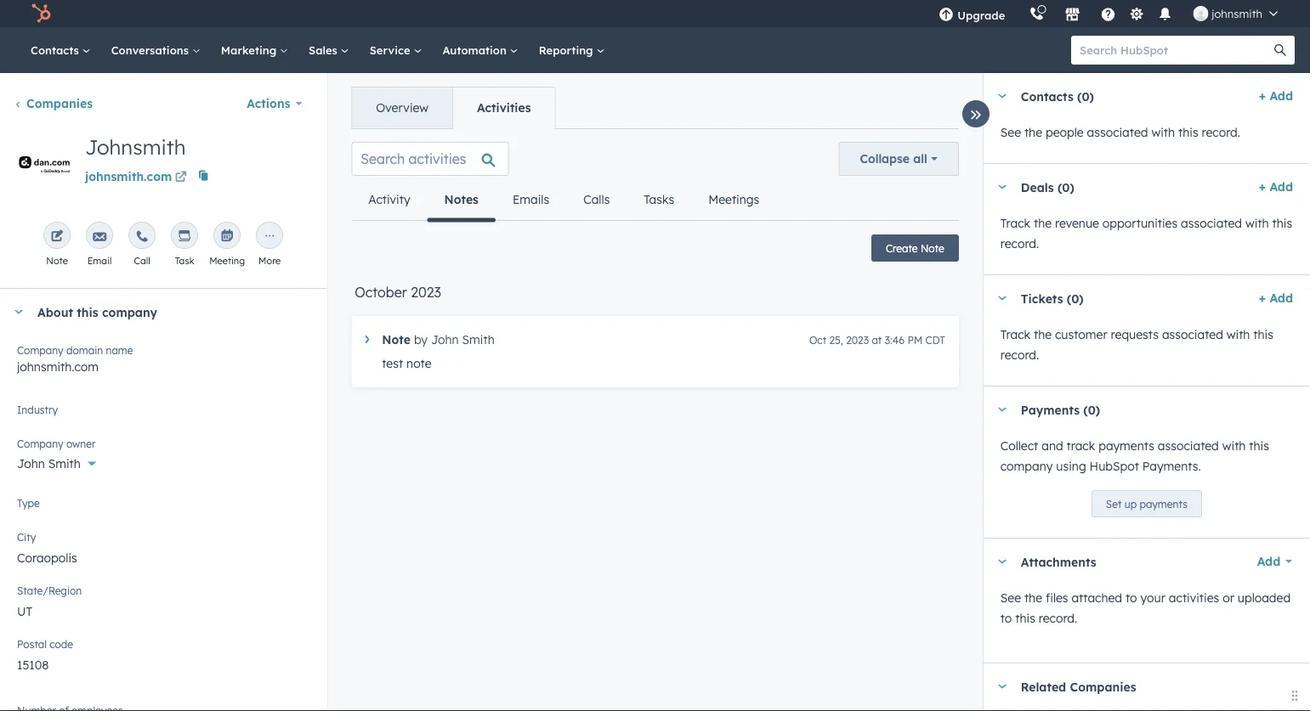 Task type: describe. For each thing, give the bounding box(es) containing it.
by
[[414, 333, 428, 347]]

the for files
[[1025, 591, 1043, 606]]

+ add for track the customer requests associated with this record.
[[1259, 291, 1294, 306]]

activities button
[[453, 88, 555, 128]]

see the people associated with this record.
[[1001, 125, 1241, 140]]

link opens in a new window image
[[175, 168, 187, 188]]

companies link
[[14, 96, 93, 111]]

(0) for contacts (0)
[[1078, 89, 1095, 104]]

1 horizontal spatial to
[[1126, 591, 1138, 606]]

upgrade image
[[939, 8, 954, 23]]

the for customer
[[1034, 327, 1052, 342]]

johnsmith
[[85, 134, 186, 160]]

uploaded
[[1238, 591, 1291, 606]]

see for see the people associated with this record.
[[1001, 125, 1021, 140]]

opportunities
[[1103, 216, 1178, 231]]

actions
[[247, 96, 290, 111]]

note for note by john smith
[[382, 333, 411, 347]]

note inside button
[[921, 242, 945, 255]]

associated for opportunities
[[1181, 216, 1243, 231]]

john smith
[[17, 457, 81, 472]]

company domain name johnsmith.com
[[17, 344, 133, 375]]

calls button
[[567, 179, 627, 220]]

and
[[1042, 439, 1064, 454]]

postal
[[17, 638, 47, 651]]

+ add for see the people associated with this record.
[[1259, 88, 1294, 103]]

activities
[[477, 100, 531, 115]]

collect and track payments associated with this company using hubspot payments.
[[1001, 439, 1270, 474]]

see for see the files attached to your activities or uploaded to this record.
[[1001, 591, 1021, 606]]

call
[[134, 255, 150, 267]]

johnsmith.com link
[[85, 163, 190, 188]]

october 2023 feed
[[338, 128, 973, 408]]

at
[[872, 334, 882, 347]]

link opens in a new window image
[[175, 172, 187, 184]]

johnsmith button
[[1183, 0, 1289, 27]]

Number of employees text field
[[17, 702, 310, 712]]

add inside the 'add' popup button
[[1258, 555, 1281, 569]]

caret image for about
[[14, 310, 24, 314]]

activity
[[368, 192, 410, 207]]

email
[[87, 255, 112, 267]]

with for requests
[[1227, 327, 1251, 342]]

note by john smith
[[382, 333, 495, 347]]

name
[[106, 344, 133, 357]]

add for track the customer requests associated with this record.
[[1270, 291, 1294, 306]]

navigation containing overview
[[351, 87, 556, 129]]

hubspot image
[[31, 3, 51, 24]]

associated for requests
[[1163, 327, 1224, 342]]

october
[[355, 284, 407, 301]]

+ for see the people associated with this record.
[[1259, 88, 1266, 103]]

emails
[[513, 192, 550, 207]]

test note
[[382, 356, 432, 371]]

using
[[1057, 459, 1087, 474]]

task
[[175, 255, 194, 267]]

about this company
[[37, 305, 157, 320]]

add button
[[1247, 545, 1294, 579]]

code
[[50, 638, 73, 651]]

+ add button for track the customer requests associated with this record.
[[1259, 288, 1294, 309]]

collapse
[[860, 151, 910, 166]]

note image
[[50, 230, 64, 244]]

reporting
[[539, 43, 597, 57]]

emails button
[[496, 179, 567, 220]]

notes button
[[427, 179, 496, 222]]

+ add for track the revenue opportunities associated with this record.
[[1259, 179, 1294, 194]]

help button
[[1094, 0, 1123, 27]]

conversations link
[[101, 27, 211, 73]]

customer
[[1055, 327, 1108, 342]]

company inside dropdown button
[[102, 305, 157, 320]]

associated down contacts (0) dropdown button
[[1087, 125, 1149, 140]]

+ add button for see the people associated with this record.
[[1259, 86, 1294, 106]]

email image
[[93, 230, 106, 244]]

company for company domain name johnsmith.com
[[17, 344, 64, 357]]

john smith image
[[1194, 6, 1209, 21]]

track for track the customer requests associated with this record.
[[1001, 327, 1031, 342]]

record. inside track the revenue opportunities associated with this record.
[[1001, 236, 1039, 251]]

0 horizontal spatial 2023
[[411, 284, 441, 301]]

october 2023
[[355, 284, 441, 301]]

hubspot
[[1090, 459, 1140, 474]]

caret image for payments (0)
[[997, 408, 1008, 412]]

notifications button
[[1151, 0, 1180, 27]]

tickets (0)
[[1021, 291, 1084, 306]]

City text field
[[17, 541, 310, 575]]

sales link
[[299, 27, 359, 73]]

files
[[1046, 591, 1069, 606]]

upgrade
[[958, 8, 1006, 22]]

meetings
[[709, 192, 760, 207]]

john inside october 2023 feed
[[431, 333, 459, 347]]

this inside the see the files attached to your activities or uploaded to this record.
[[1016, 612, 1036, 626]]

caret image for related
[[997, 685, 1008, 689]]

actions button
[[236, 87, 313, 121]]

caret image for deals
[[997, 185, 1008, 189]]

deals (0)
[[1021, 180, 1075, 195]]

calls
[[584, 192, 610, 207]]

about this company button
[[0, 289, 310, 335]]

the for people
[[1025, 125, 1043, 140]]

calling icon button
[[1023, 2, 1051, 25]]

set up payments link
[[1092, 491, 1203, 518]]

(0) for deals (0)
[[1058, 180, 1075, 195]]

tickets
[[1021, 291, 1064, 306]]

requests
[[1111, 327, 1159, 342]]

with for opportunities
[[1246, 216, 1270, 231]]

reporting link
[[529, 27, 615, 73]]

john smith button
[[17, 447, 310, 475]]

more
[[259, 255, 281, 267]]

contacts link
[[20, 27, 101, 73]]

cdt
[[926, 334, 946, 347]]

search image
[[1275, 44, 1287, 56]]

this inside collect and track payments associated with this company using hubspot payments.
[[1250, 439, 1270, 454]]

johnsmith
[[1212, 6, 1263, 20]]

collect
[[1001, 439, 1039, 454]]

note
[[407, 356, 432, 371]]

contacts (0) button
[[984, 73, 1253, 119]]

the for revenue
[[1034, 216, 1052, 231]]

associated for payments
[[1158, 439, 1219, 454]]

city
[[17, 531, 36, 544]]

edit button
[[14, 134, 75, 202]]

collapse all button
[[839, 142, 959, 176]]

Search activities search field
[[351, 142, 509, 176]]

your
[[1141, 591, 1166, 606]]

overview button
[[352, 88, 453, 128]]

Postal code text field
[[17, 648, 310, 682]]

add for track the revenue opportunities associated with this record.
[[1270, 179, 1294, 194]]

all
[[914, 151, 928, 166]]

type
[[17, 497, 40, 510]]

up
[[1125, 498, 1137, 511]]

Search HubSpot search field
[[1072, 36, 1280, 65]]

state/region
[[17, 585, 82, 597]]

overview
[[376, 100, 429, 115]]

people
[[1046, 125, 1084, 140]]

oct
[[810, 334, 827, 347]]

set
[[1106, 498, 1122, 511]]



Task type: vqa. For each thing, say whether or not it's contained in the screenshot.
October 2023
yes



Task type: locate. For each thing, give the bounding box(es) containing it.
contacts (0)
[[1021, 89, 1095, 104]]

notes
[[444, 192, 479, 207]]

companies inside dropdown button
[[1070, 680, 1137, 695]]

pm
[[908, 334, 923, 347]]

call image
[[135, 230, 149, 244]]

payments inside collect and track payments associated with this company using hubspot payments.
[[1099, 439, 1155, 454]]

caret image down 'october' at the top of the page
[[365, 336, 369, 344]]

with for payments
[[1223, 439, 1246, 454]]

0 vertical spatial companies
[[26, 96, 93, 111]]

(0) for payments (0)
[[1084, 403, 1101, 417]]

create note
[[886, 242, 945, 255]]

with inside collect and track payments associated with this company using hubspot payments.
[[1223, 439, 1246, 454]]

1 + add button from the top
[[1259, 86, 1294, 106]]

with inside track the customer requests associated with this record.
[[1227, 327, 1251, 342]]

0 vertical spatial 2023
[[411, 284, 441, 301]]

25,
[[830, 334, 844, 347]]

0 vertical spatial john
[[431, 333, 459, 347]]

0 vertical spatial track
[[1001, 216, 1031, 231]]

domain
[[66, 344, 103, 357]]

caret image left the deals
[[997, 185, 1008, 189]]

1 vertical spatial companies
[[1070, 680, 1137, 695]]

2 vertical spatial + add
[[1259, 291, 1294, 306]]

note up test
[[382, 333, 411, 347]]

see inside the see the files attached to your activities or uploaded to this record.
[[1001, 591, 1021, 606]]

0 vertical spatial company
[[102, 305, 157, 320]]

with inside track the revenue opportunities associated with this record.
[[1246, 216, 1270, 231]]

set up payments
[[1106, 498, 1188, 511]]

task image
[[178, 230, 191, 244]]

2 horizontal spatial note
[[921, 242, 945, 255]]

caret image
[[997, 94, 1008, 98], [997, 185, 1008, 189], [14, 310, 24, 314], [997, 685, 1008, 689]]

the inside track the revenue opportunities associated with this record.
[[1034, 216, 1052, 231]]

contacts up people
[[1021, 89, 1074, 104]]

(0) right tickets
[[1067, 291, 1084, 306]]

1 horizontal spatial smith
[[462, 333, 495, 347]]

attachments button
[[984, 539, 1240, 585]]

company inside collect and track payments associated with this company using hubspot payments.
[[1001, 459, 1053, 474]]

record. inside track the customer requests associated with this record.
[[1001, 348, 1039, 363]]

menu containing johnsmith
[[927, 0, 1290, 27]]

caret image left contacts (0)
[[997, 94, 1008, 98]]

1 vertical spatial + add button
[[1259, 177, 1294, 197]]

1 vertical spatial john
[[17, 457, 45, 472]]

company up john smith
[[17, 438, 64, 450]]

caret image inside deals (0) dropdown button
[[997, 185, 1008, 189]]

company down collect
[[1001, 459, 1053, 474]]

companies
[[26, 96, 93, 111], [1070, 680, 1137, 695]]

record.
[[1202, 125, 1241, 140], [1001, 236, 1039, 251], [1001, 348, 1039, 363], [1039, 612, 1078, 626]]

contacts
[[31, 43, 82, 57], [1021, 89, 1074, 104]]

0 horizontal spatial companies
[[26, 96, 93, 111]]

+ add
[[1259, 88, 1294, 103], [1259, 179, 1294, 194], [1259, 291, 1294, 306]]

the left files
[[1025, 591, 1043, 606]]

smith inside october 2023 feed
[[462, 333, 495, 347]]

caret image left related
[[997, 685, 1008, 689]]

State/Region text field
[[17, 595, 310, 629]]

caret image up collect
[[997, 408, 1008, 412]]

(0)
[[1078, 89, 1095, 104], [1058, 180, 1075, 195], [1067, 291, 1084, 306], [1084, 403, 1101, 417]]

track for track the revenue opportunities associated with this record.
[[1001, 216, 1031, 231]]

caret image for tickets (0)
[[997, 296, 1008, 301]]

0 horizontal spatial note
[[46, 255, 68, 267]]

search button
[[1266, 36, 1295, 65]]

caret image inside tickets (0) dropdown button
[[997, 296, 1008, 301]]

track the customer requests associated with this record.
[[1001, 327, 1274, 363]]

contacts for contacts (0)
[[1021, 89, 1074, 104]]

smith
[[462, 333, 495, 347], [48, 457, 81, 472]]

navigation inside october 2023 feed
[[351, 179, 777, 222]]

0 vertical spatial +
[[1259, 88, 1266, 103]]

+ add button for track the revenue opportunities associated with this record.
[[1259, 177, 1294, 197]]

john down company owner
[[17, 457, 45, 472]]

note for note
[[46, 255, 68, 267]]

navigation
[[351, 87, 556, 129], [351, 179, 777, 222]]

this inside track the revenue opportunities associated with this record.
[[1273, 216, 1293, 231]]

0 vertical spatial navigation
[[351, 87, 556, 129]]

+ for track the customer requests associated with this record.
[[1259, 291, 1266, 306]]

record. inside the see the files attached to your activities or uploaded to this record.
[[1039, 612, 1078, 626]]

service
[[370, 43, 414, 57]]

see the files attached to your activities or uploaded to this record.
[[1001, 591, 1291, 626]]

associated
[[1087, 125, 1149, 140], [1181, 216, 1243, 231], [1163, 327, 1224, 342], [1158, 439, 1219, 454]]

track inside track the revenue opportunities associated with this record.
[[1001, 216, 1031, 231]]

(0) up people
[[1078, 89, 1095, 104]]

caret image left tickets
[[997, 296, 1008, 301]]

1 vertical spatial contacts
[[1021, 89, 1074, 104]]

caret image
[[997, 296, 1008, 301], [365, 336, 369, 344], [997, 408, 1008, 412], [997, 560, 1008, 564]]

2 + add button from the top
[[1259, 177, 1294, 197]]

1 see from the top
[[1001, 125, 1021, 140]]

automation
[[443, 43, 510, 57]]

0 vertical spatial contacts
[[31, 43, 82, 57]]

meetings button
[[692, 179, 777, 220]]

companies right related
[[1070, 680, 1137, 695]]

1 vertical spatial smith
[[48, 457, 81, 472]]

related
[[1021, 680, 1067, 695]]

the inside the see the files attached to your activities or uploaded to this record.
[[1025, 591, 1043, 606]]

activity button
[[351, 179, 427, 220]]

the left people
[[1025, 125, 1043, 140]]

0 vertical spatial smith
[[462, 333, 495, 347]]

2023 right 'october' at the top of the page
[[411, 284, 441, 301]]

to
[[1126, 591, 1138, 606], [1001, 612, 1012, 626]]

related companies button
[[984, 664, 1294, 710]]

1 horizontal spatial john
[[431, 333, 459, 347]]

1 vertical spatial track
[[1001, 327, 1031, 342]]

2 navigation from the top
[[351, 179, 777, 222]]

1 vertical spatial company
[[1001, 459, 1053, 474]]

see
[[1001, 125, 1021, 140], [1001, 591, 1021, 606]]

company up name
[[102, 305, 157, 320]]

automation link
[[432, 27, 529, 73]]

1 vertical spatial + add
[[1259, 179, 1294, 194]]

(0) for tickets (0)
[[1067, 291, 1084, 306]]

settings image
[[1129, 7, 1145, 23]]

john inside popup button
[[17, 457, 45, 472]]

settings link
[[1126, 5, 1148, 23]]

track down the deals
[[1001, 216, 1031, 231]]

caret image for attachments
[[997, 560, 1008, 564]]

payments
[[1021, 403, 1080, 417]]

tickets (0) button
[[984, 276, 1253, 321]]

navigation containing activity
[[351, 179, 777, 222]]

0 horizontal spatial to
[[1001, 612, 1012, 626]]

the left revenue
[[1034, 216, 1052, 231]]

3:46
[[885, 334, 905, 347]]

2023 left at
[[846, 334, 869, 347]]

1 horizontal spatial companies
[[1070, 680, 1137, 695]]

caret image inside october 2023 feed
[[365, 336, 369, 344]]

oct 25, 2023 at 3:46 pm cdt
[[810, 334, 946, 347]]

caret image inside about this company dropdown button
[[14, 310, 24, 314]]

see left files
[[1001, 591, 1021, 606]]

company inside company domain name johnsmith.com
[[17, 344, 64, 357]]

marketplaces image
[[1065, 8, 1080, 23]]

create
[[886, 242, 918, 255]]

caret image inside attachments dropdown button
[[997, 560, 1008, 564]]

1 vertical spatial +
[[1259, 179, 1266, 194]]

with
[[1152, 125, 1175, 140], [1246, 216, 1270, 231], [1227, 327, 1251, 342], [1223, 439, 1246, 454]]

note
[[921, 242, 945, 255], [46, 255, 68, 267], [382, 333, 411, 347]]

johnsmith.com down domain
[[17, 360, 99, 375]]

2 vertical spatial +
[[1259, 291, 1266, 306]]

menu
[[927, 0, 1290, 27]]

1 horizontal spatial company
[[1001, 459, 1053, 474]]

payments up hubspot
[[1099, 439, 1155, 454]]

(0) right the deals
[[1058, 180, 1075, 195]]

company for company owner
[[17, 438, 64, 450]]

track
[[1001, 216, 1031, 231], [1001, 327, 1031, 342]]

more image
[[263, 230, 277, 244]]

associated right "requests"
[[1163, 327, 1224, 342]]

0 vertical spatial johnsmith.com
[[85, 169, 172, 184]]

1 vertical spatial payments
[[1140, 498, 1188, 511]]

3 + add button from the top
[[1259, 288, 1294, 309]]

see left people
[[1001, 125, 1021, 140]]

help image
[[1101, 8, 1116, 23]]

3 + from the top
[[1259, 291, 1266, 306]]

1 horizontal spatial note
[[382, 333, 411, 347]]

associated inside track the revenue opportunities associated with this record.
[[1181, 216, 1243, 231]]

associated inside collect and track payments associated with this company using hubspot payments.
[[1158, 439, 1219, 454]]

0 vertical spatial see
[[1001, 125, 1021, 140]]

(0) up "track"
[[1084, 403, 1101, 417]]

1 track from the top
[[1001, 216, 1031, 231]]

1 vertical spatial note
[[46, 255, 68, 267]]

2 + from the top
[[1259, 179, 1266, 194]]

johnsmith.com
[[85, 169, 172, 184], [17, 360, 99, 375]]

companies down contacts link
[[26, 96, 93, 111]]

caret image for contacts
[[997, 94, 1008, 98]]

deals (0) button
[[984, 164, 1253, 210]]

2 + add from the top
[[1259, 179, 1294, 194]]

2 see from the top
[[1001, 591, 1021, 606]]

caret image inside payments (0) 'dropdown button'
[[997, 408, 1008, 412]]

0 vertical spatial company
[[17, 344, 64, 357]]

3 + add from the top
[[1259, 291, 1294, 306]]

2 track from the top
[[1001, 327, 1031, 342]]

company down the about
[[17, 344, 64, 357]]

0 vertical spatial to
[[1126, 591, 1138, 606]]

1 vertical spatial 2023
[[846, 334, 869, 347]]

associated inside track the customer requests associated with this record.
[[1163, 327, 1224, 342]]

deals
[[1021, 180, 1054, 195]]

0 horizontal spatial company
[[102, 305, 157, 320]]

marketing link
[[211, 27, 299, 73]]

1 + add from the top
[[1259, 88, 1294, 103]]

this inside about this company dropdown button
[[77, 305, 98, 320]]

smith down company owner
[[48, 457, 81, 472]]

track
[[1067, 439, 1096, 454]]

caret image left 'attachments' on the right of the page
[[997, 560, 1008, 564]]

1 vertical spatial to
[[1001, 612, 1012, 626]]

1 vertical spatial johnsmith.com
[[17, 360, 99, 375]]

caret image left the about
[[14, 310, 24, 314]]

+ add button
[[1259, 86, 1294, 106], [1259, 177, 1294, 197], [1259, 288, 1294, 309]]

contacts for contacts
[[31, 43, 82, 57]]

associated up payments.
[[1158, 439, 1219, 454]]

0 vertical spatial payments
[[1099, 439, 1155, 454]]

owner
[[66, 438, 96, 450]]

contacts down 'hubspot' link
[[31, 43, 82, 57]]

the inside track the customer requests associated with this record.
[[1034, 327, 1052, 342]]

company
[[17, 344, 64, 357], [17, 438, 64, 450]]

notifications image
[[1158, 8, 1173, 23]]

payments right up in the right bottom of the page
[[1140, 498, 1188, 511]]

postal code
[[17, 638, 73, 651]]

attached
[[1072, 591, 1123, 606]]

meeting image
[[220, 230, 234, 244]]

create note button
[[872, 235, 959, 262]]

caret image inside contacts (0) dropdown button
[[997, 94, 1008, 98]]

1 horizontal spatial contacts
[[1021, 89, 1074, 104]]

1 company from the top
[[17, 344, 64, 357]]

service link
[[359, 27, 432, 73]]

payments (0)
[[1021, 403, 1101, 417]]

associated right opportunities
[[1181, 216, 1243, 231]]

0 horizontal spatial john
[[17, 457, 45, 472]]

1 vertical spatial company
[[17, 438, 64, 450]]

this inside track the customer requests associated with this record.
[[1254, 327, 1274, 342]]

tasks button
[[627, 179, 692, 220]]

marketplaces button
[[1055, 0, 1091, 27]]

1 vertical spatial navigation
[[351, 179, 777, 222]]

0 vertical spatial + add button
[[1259, 86, 1294, 106]]

caret image inside related companies dropdown button
[[997, 685, 1008, 689]]

smith right by
[[462, 333, 495, 347]]

1 navigation from the top
[[351, 87, 556, 129]]

calling icon image
[[1029, 7, 1045, 22]]

add
[[1270, 88, 1294, 103], [1270, 179, 1294, 194], [1270, 291, 1294, 306], [1258, 555, 1281, 569]]

this
[[1179, 125, 1199, 140], [1273, 216, 1293, 231], [77, 305, 98, 320], [1254, 327, 1274, 342], [1250, 439, 1270, 454], [1016, 612, 1036, 626]]

+
[[1259, 88, 1266, 103], [1259, 179, 1266, 194], [1259, 291, 1266, 306]]

contacts inside dropdown button
[[1021, 89, 1074, 104]]

track down tickets
[[1001, 327, 1031, 342]]

1 horizontal spatial 2023
[[846, 334, 869, 347]]

johnsmith.com down johnsmith
[[85, 169, 172, 184]]

conversations
[[111, 43, 192, 57]]

2 company from the top
[[17, 438, 64, 450]]

2 vertical spatial + add button
[[1259, 288, 1294, 309]]

smith inside popup button
[[48, 457, 81, 472]]

0 horizontal spatial contacts
[[31, 43, 82, 57]]

track the revenue opportunities associated with this record.
[[1001, 216, 1293, 251]]

+ for track the revenue opportunities associated with this record.
[[1259, 179, 1266, 194]]

1 vertical spatial see
[[1001, 591, 1021, 606]]

or
[[1223, 591, 1235, 606]]

1 + from the top
[[1259, 88, 1266, 103]]

track inside track the customer requests associated with this record.
[[1001, 327, 1031, 342]]

note down the note icon
[[46, 255, 68, 267]]

0 vertical spatial + add
[[1259, 88, 1294, 103]]

johnsmith.com inside company domain name johnsmith.com
[[17, 360, 99, 375]]

john right by
[[431, 333, 459, 347]]

0 horizontal spatial smith
[[48, 457, 81, 472]]

add for see the people associated with this record.
[[1270, 88, 1294, 103]]

company
[[102, 305, 157, 320], [1001, 459, 1053, 474]]

0 vertical spatial note
[[921, 242, 945, 255]]

note right create in the right of the page
[[921, 242, 945, 255]]

the down tickets
[[1034, 327, 1052, 342]]

about
[[37, 305, 73, 320]]

(0) inside 'dropdown button'
[[1084, 403, 1101, 417]]

hubspot link
[[20, 3, 64, 24]]

collapse all
[[860, 151, 928, 166]]

2 vertical spatial note
[[382, 333, 411, 347]]



